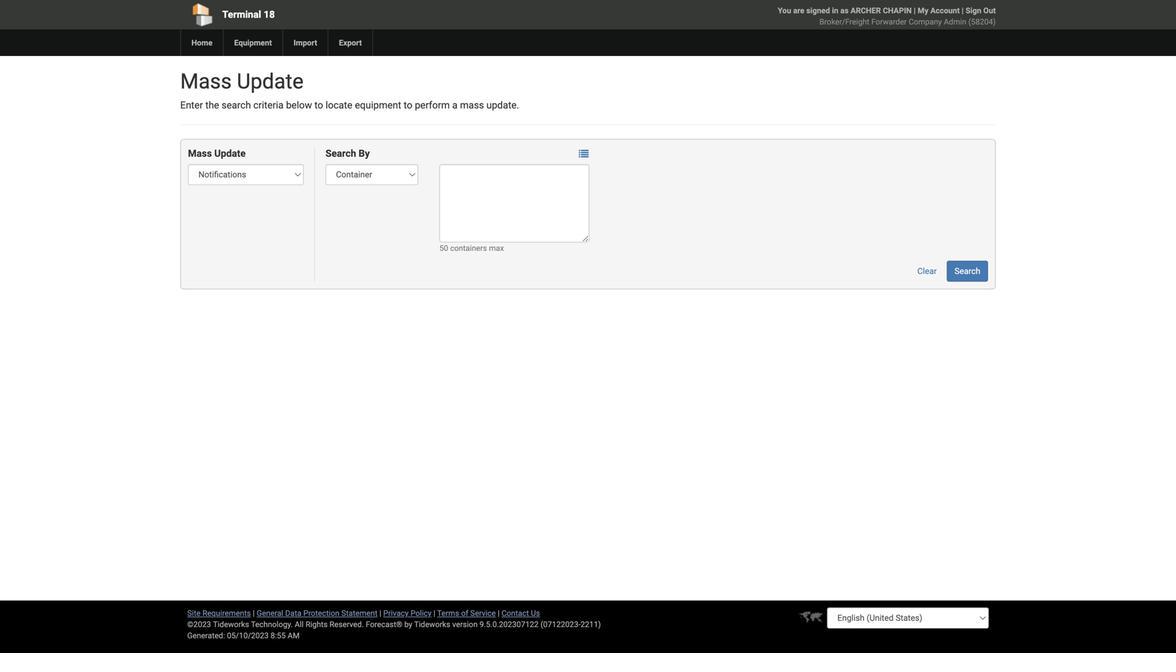 Task type: describe. For each thing, give the bounding box(es) containing it.
my account link
[[918, 6, 960, 15]]

mass update
[[188, 148, 246, 159]]

privacy policy link
[[383, 609, 432, 618]]

mass for mass update enter the search criteria below to locate equipment to perform a mass update.
[[180, 69, 232, 94]]

export
[[339, 38, 362, 47]]

containers
[[450, 244, 487, 253]]

search
[[222, 99, 251, 111]]

mass for mass update
[[188, 148, 212, 159]]

equipment
[[355, 99, 401, 111]]

2211)
[[581, 620, 601, 629]]

mass
[[460, 99, 484, 111]]

archer
[[851, 6, 881, 15]]

50 containers max
[[440, 244, 504, 253]]

as
[[841, 6, 849, 15]]

export link
[[328, 29, 372, 56]]

max
[[489, 244, 504, 253]]

terminal 18 link
[[180, 0, 508, 29]]

import link
[[282, 29, 328, 56]]

search by
[[326, 148, 370, 159]]

terms of service link
[[437, 609, 496, 618]]

generated:
[[187, 631, 225, 640]]

all
[[295, 620, 304, 629]]

general data protection statement link
[[257, 609, 378, 618]]

in
[[832, 6, 839, 15]]

requirements
[[203, 609, 251, 618]]

| left 'my'
[[914, 6, 916, 15]]

50
[[440, 244, 448, 253]]

sign
[[966, 6, 982, 15]]

18
[[264, 9, 275, 20]]

search for search by
[[326, 148, 356, 159]]

criteria
[[253, 99, 284, 111]]

data
[[285, 609, 301, 618]]

home
[[191, 38, 212, 47]]

technology.
[[251, 620, 293, 629]]

home link
[[180, 29, 223, 56]]

by
[[359, 148, 370, 159]]

| left general
[[253, 609, 255, 618]]

9.5.0.202307122
[[480, 620, 539, 629]]

statement
[[341, 609, 378, 618]]

policy
[[411, 609, 432, 618]]

broker/freight
[[820, 17, 870, 26]]

| up 9.5.0.202307122 at the left bottom
[[498, 609, 500, 618]]

the
[[205, 99, 219, 111]]

out
[[984, 6, 996, 15]]

show list image
[[579, 149, 589, 159]]



Task type: locate. For each thing, give the bounding box(es) containing it.
1 vertical spatial mass
[[188, 148, 212, 159]]

locate
[[326, 99, 352, 111]]

site requirements link
[[187, 609, 251, 618]]

reserved.
[[330, 620, 364, 629]]

contact
[[502, 609, 529, 618]]

company
[[909, 17, 942, 26]]

privacy
[[383, 609, 409, 618]]

update.
[[487, 99, 519, 111]]

update for mass update
[[214, 148, 246, 159]]

0 horizontal spatial to
[[315, 99, 323, 111]]

0 vertical spatial update
[[237, 69, 304, 94]]

terms
[[437, 609, 459, 618]]

search inside button
[[955, 266, 981, 276]]

| up forecast®
[[380, 609, 381, 618]]

site requirements | general data protection statement | privacy policy | terms of service | contact us ©2023 tideworks technology. all rights reserved. forecast® by tideworks version 9.5.0.202307122 (07122023-2211) generated: 05/10/2023 8:55 am
[[187, 609, 601, 640]]

0 horizontal spatial search
[[326, 148, 356, 159]]

forecast®
[[366, 620, 402, 629]]

1 vertical spatial search
[[955, 266, 981, 276]]

| left sign at the top right of page
[[962, 6, 964, 15]]

2 to from the left
[[404, 99, 412, 111]]

my
[[918, 6, 929, 15]]

am
[[288, 631, 300, 640]]

to left perform
[[404, 99, 412, 111]]

©2023 tideworks
[[187, 620, 249, 629]]

0 vertical spatial search
[[326, 148, 356, 159]]

you are signed in as archer chapin | my account | sign out broker/freight forwarder company admin (58204)
[[778, 6, 996, 26]]

to
[[315, 99, 323, 111], [404, 99, 412, 111]]

version
[[452, 620, 478, 629]]

mass update enter the search criteria below to locate equipment to perform a mass update.
[[180, 69, 519, 111]]

search right clear
[[955, 266, 981, 276]]

(58204)
[[969, 17, 996, 26]]

terminal 18
[[222, 9, 275, 20]]

mass down enter
[[188, 148, 212, 159]]

tideworks
[[414, 620, 450, 629]]

import
[[294, 38, 317, 47]]

search button
[[947, 261, 988, 282]]

mass
[[180, 69, 232, 94], [188, 148, 212, 159]]

clear button
[[910, 261, 945, 282]]

service
[[470, 609, 496, 618]]

account
[[931, 6, 960, 15]]

search
[[326, 148, 356, 159], [955, 266, 981, 276]]

us
[[531, 609, 540, 618]]

signed
[[807, 6, 830, 15]]

|
[[914, 6, 916, 15], [962, 6, 964, 15], [253, 609, 255, 618], [380, 609, 381, 618], [434, 609, 435, 618], [498, 609, 500, 618]]

0 vertical spatial mass
[[180, 69, 232, 94]]

mass inside mass update enter the search criteria below to locate equipment to perform a mass update.
[[180, 69, 232, 94]]

update inside mass update enter the search criteria below to locate equipment to perform a mass update.
[[237, 69, 304, 94]]

update for mass update enter the search criteria below to locate equipment to perform a mass update.
[[237, 69, 304, 94]]

to right below
[[315, 99, 323, 111]]

05/10/2023
[[227, 631, 269, 640]]

sign out link
[[966, 6, 996, 15]]

equipment link
[[223, 29, 282, 56]]

by
[[404, 620, 412, 629]]

are
[[793, 6, 805, 15]]

below
[[286, 99, 312, 111]]

mass up the
[[180, 69, 232, 94]]

1 to from the left
[[315, 99, 323, 111]]

a
[[452, 99, 458, 111]]

forwarder
[[872, 17, 907, 26]]

equipment
[[234, 38, 272, 47]]

rights
[[306, 620, 328, 629]]

contact us link
[[502, 609, 540, 618]]

update down search
[[214, 148, 246, 159]]

of
[[461, 609, 468, 618]]

you
[[778, 6, 791, 15]]

admin
[[944, 17, 967, 26]]

chapin
[[883, 6, 912, 15]]

8:55
[[271, 631, 286, 640]]

search for search
[[955, 266, 981, 276]]

general
[[257, 609, 283, 618]]

protection
[[303, 609, 340, 618]]

terminal
[[222, 9, 261, 20]]

update up criteria
[[237, 69, 304, 94]]

clear
[[918, 266, 937, 276]]

None text field
[[440, 164, 589, 243]]

site
[[187, 609, 201, 618]]

enter
[[180, 99, 203, 111]]

1 vertical spatial update
[[214, 148, 246, 159]]

search left 'by'
[[326, 148, 356, 159]]

1 horizontal spatial search
[[955, 266, 981, 276]]

1 horizontal spatial to
[[404, 99, 412, 111]]

(07122023-
[[541, 620, 581, 629]]

perform
[[415, 99, 450, 111]]

| up tideworks on the bottom
[[434, 609, 435, 618]]

update
[[237, 69, 304, 94], [214, 148, 246, 159]]



Task type: vqa. For each thing, say whether or not it's contained in the screenshot.
The "Equipment" in the equipment link
no



